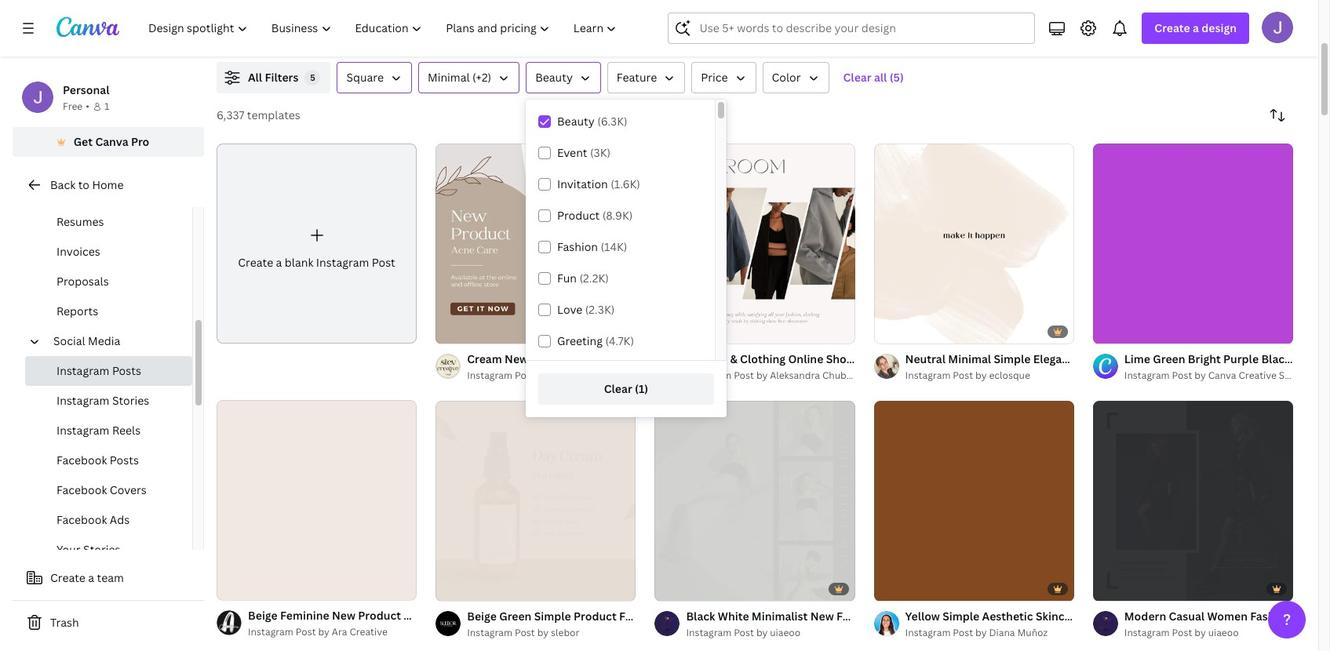 Task type: locate. For each thing, give the bounding box(es) containing it.
facebook down instagram reels
[[57, 453, 107, 468]]

creative
[[1239, 369, 1277, 382], [350, 626, 388, 639]]

beige for beige feminine new product serum instagram post
[[248, 609, 278, 624]]

stories up reels
[[112, 393, 149, 408]]

0 horizontal spatial simple
[[534, 609, 571, 624]]

1 vertical spatial beauty
[[557, 114, 595, 129]]

clear (1)
[[604, 382, 649, 396]]

create inside button
[[50, 571, 85, 586]]

proposals link
[[25, 267, 192, 297]]

minimal left (+2)
[[428, 70, 470, 85]]

instagram post by uiaeoo link
[[686, 626, 855, 642], [1125, 626, 1294, 642]]

1 vertical spatial simple
[[534, 609, 571, 624]]

posts
[[112, 363, 141, 378], [110, 453, 139, 468], [719, 609, 748, 624]]

beauty inside button
[[535, 70, 573, 85]]

a inside 'create a design' dropdown button
[[1193, 20, 1199, 35]]

beige feminine new product serum instagram post instagram post by ara creative
[[248, 609, 521, 639]]

posts down social media link
[[112, 363, 141, 378]]

Search search field
[[700, 13, 1025, 43]]

create a team
[[50, 571, 124, 586]]

beauty up event in the top of the page
[[557, 114, 595, 129]]

facebook up your stories
[[57, 513, 107, 528]]

back to home link
[[13, 170, 204, 201]]

fun
[[557, 271, 577, 286]]

beauty (6.3k)
[[557, 114, 628, 129]]

posts down reels
[[110, 453, 139, 468]]

modern casual women fashion collect link
[[1125, 609, 1331, 626]]

0 horizontal spatial uiaeoo
[[770, 627, 801, 640]]

1 right •
[[104, 100, 109, 113]]

invoices link
[[25, 237, 192, 267]]

beauty up beauty (6.3k)
[[535, 70, 573, 85]]

instagram reels
[[57, 423, 141, 438]]

clear
[[844, 70, 872, 85], [604, 382, 633, 396]]

beige green simple product feature instagram posts link
[[467, 609, 748, 626]]

0 vertical spatial fashion
[[557, 239, 598, 254]]

create
[[1155, 20, 1191, 35], [238, 255, 273, 270], [50, 571, 85, 586]]

free
[[63, 100, 83, 113]]

create a blank instagram post
[[238, 255, 396, 270]]

uiaeoo
[[770, 627, 801, 640], [1209, 627, 1239, 640]]

1 vertical spatial creative
[[350, 626, 388, 639]]

your
[[57, 542, 81, 557]]

facebook inside "link"
[[57, 513, 107, 528]]

1 vertical spatial stories
[[83, 542, 121, 557]]

1 horizontal spatial new
[[505, 352, 528, 367]]

0 vertical spatial new
[[505, 352, 528, 367]]

posts up instagram post by uiaeoo
[[719, 609, 748, 624]]

ads
[[110, 513, 130, 528]]

by inside fashion & clothing online shop showroom instagram post instagram post by aleksandra chubar
[[757, 369, 768, 382]]

simple
[[994, 352, 1031, 367], [534, 609, 571, 624]]

2 instagram post by uiaeoo link from the left
[[1125, 626, 1294, 642]]

by inside modern casual women fashion collect instagram post by uiaeoo
[[1195, 627, 1206, 640]]

neutral minimal simple elegant quote instagram post instagram post by eclosque
[[906, 352, 1192, 382]]

(1)
[[635, 382, 649, 396]]

0 horizontal spatial creative
[[350, 626, 388, 639]]

1 instagram post by uiaeoo link from the left
[[686, 626, 855, 642]]

clear left all
[[844, 70, 872, 85]]

clear inside "button"
[[604, 382, 633, 396]]

beige left feminine
[[248, 609, 278, 624]]

home
[[92, 177, 124, 192]]

showroom
[[857, 352, 914, 367]]

square
[[347, 70, 384, 85]]

your stories link
[[25, 535, 192, 565]]

•
[[86, 100, 89, 113]]

minimal up instagram post by eclosque link
[[949, 352, 992, 367]]

facebook for facebook covers
[[57, 483, 107, 498]]

canva left studio
[[1209, 369, 1237, 382]]

beige left green
[[467, 609, 497, 624]]

simple up instagram post by slebor link
[[534, 609, 571, 624]]

create inside dropdown button
[[1155, 20, 1191, 35]]

1 horizontal spatial simple
[[994, 352, 1031, 367]]

clear for clear (1)
[[604, 382, 633, 396]]

3 facebook from the top
[[57, 513, 107, 528]]

canva
[[95, 134, 128, 149], [1209, 369, 1237, 382]]

reels
[[112, 423, 141, 438]]

by inside beige green simple product feature instagram posts instagram post by slebor
[[537, 627, 549, 640]]

1 vertical spatial clear
[[604, 382, 633, 396]]

1 vertical spatial fashion
[[686, 352, 728, 367]]

0 horizontal spatial clear
[[604, 382, 633, 396]]

1 horizontal spatial uiaeoo
[[1209, 627, 1239, 640]]

0 vertical spatial create
[[1155, 20, 1191, 35]]

instagram stories
[[57, 393, 149, 408]]

2 vertical spatial a
[[88, 571, 94, 586]]

0 vertical spatial stories
[[112, 393, 149, 408]]

0 vertical spatial facebook
[[57, 453, 107, 468]]

instagram inside modern casual women fashion collect instagram post by uiaeoo
[[1125, 627, 1170, 640]]

posts inside beige green simple product feature instagram posts instagram post by slebor
[[719, 609, 748, 624]]

beige for beige green simple product feature instagram posts
[[467, 609, 497, 624]]

0 horizontal spatial 1
[[104, 100, 109, 113]]

2 horizontal spatial a
[[1193, 20, 1199, 35]]

1 left of
[[1104, 325, 1109, 337]]

2 horizontal spatial fashion
[[1251, 609, 1292, 624]]

stories for your stories
[[83, 542, 121, 557]]

beige green simple product feature instagram posts image
[[436, 401, 636, 602]]

beige inside beige green simple product feature instagram posts instagram post by slebor
[[467, 609, 497, 624]]

creative left studio
[[1239, 369, 1277, 382]]

1 horizontal spatial create
[[238, 255, 273, 270]]

your stories
[[57, 542, 121, 557]]

3
[[1122, 325, 1127, 337]]

product inside cream new product acne care instagram post instagram post by stevcreative
[[531, 352, 574, 367]]

fun (2.2k)
[[557, 271, 609, 286]]

covers
[[110, 483, 147, 498]]

minimal inside neutral minimal simple elegant quote instagram post instagram post by eclosque
[[949, 352, 992, 367]]

2 vertical spatial facebook
[[57, 513, 107, 528]]

0 horizontal spatial new
[[332, 609, 356, 624]]

1 horizontal spatial clear
[[844, 70, 872, 85]]

new
[[505, 352, 528, 367], [332, 609, 356, 624]]

0 vertical spatial minimal
[[428, 70, 470, 85]]

0 vertical spatial beauty
[[535, 70, 573, 85]]

1 horizontal spatial a
[[276, 255, 282, 270]]

beige inside beige feminine new product serum instagram post instagram post by ara creative
[[248, 609, 278, 624]]

beauty button
[[526, 62, 601, 93]]

beige green simple product feature instagram posts instagram post by slebor
[[467, 609, 748, 640]]

canva left pro
[[95, 134, 128, 149]]

create for create a blank instagram post
[[238, 255, 273, 270]]

reports
[[57, 304, 98, 319]]

a inside create a team button
[[88, 571, 94, 586]]

a for blank
[[276, 255, 282, 270]]

instagram posts
[[57, 363, 141, 378]]

0 horizontal spatial minimal
[[428, 70, 470, 85]]

2 horizontal spatial create
[[1155, 20, 1191, 35]]

1 horizontal spatial instagram post by uiaeoo link
[[1125, 626, 1294, 642]]

1 vertical spatial posts
[[110, 453, 139, 468]]

create left design
[[1155, 20, 1191, 35]]

simple inside neutral minimal simple elegant quote instagram post instagram post by eclosque
[[994, 352, 1031, 367]]

0 horizontal spatial instagram post by uiaeoo link
[[686, 626, 855, 642]]

greeting
[[557, 334, 603, 349]]

resumes link
[[25, 207, 192, 237]]

2 vertical spatial create
[[50, 571, 85, 586]]

social media
[[53, 334, 120, 349]]

facebook posts
[[57, 453, 139, 468]]

trash link
[[13, 608, 204, 639]]

muñoz
[[1018, 627, 1048, 640]]

proposals
[[57, 274, 109, 289]]

product up slebor
[[574, 609, 617, 624]]

0 horizontal spatial create
[[50, 571, 85, 586]]

None search field
[[668, 13, 1036, 44]]

0 vertical spatial simple
[[994, 352, 1031, 367]]

facebook for facebook ads
[[57, 513, 107, 528]]

fashion inside fashion & clothing online shop showroom instagram post instagram post by aleksandra chubar
[[686, 352, 728, 367]]

instagram stories link
[[25, 386, 192, 416]]

love (2.3k)
[[557, 302, 615, 317]]

posts for instagram posts
[[112, 363, 141, 378]]

1 horizontal spatial beige
[[467, 609, 497, 624]]

stories up create a team button
[[83, 542, 121, 557]]

1 vertical spatial feature
[[619, 609, 660, 624]]

1 vertical spatial new
[[332, 609, 356, 624]]

a left "team"
[[88, 571, 94, 586]]

a for team
[[88, 571, 94, 586]]

1 vertical spatial minimal
[[949, 352, 992, 367]]

1 vertical spatial facebook
[[57, 483, 107, 498]]

1 vertical spatial a
[[276, 255, 282, 270]]

2 vertical spatial posts
[[719, 609, 748, 624]]

0 vertical spatial posts
[[112, 363, 141, 378]]

0 vertical spatial 1
[[104, 100, 109, 113]]

facebook up facebook ads
[[57, 483, 107, 498]]

1 horizontal spatial 1
[[1104, 325, 1109, 337]]

clear left (1)
[[604, 382, 633, 396]]

a for design
[[1193, 20, 1199, 35]]

a inside create a blank instagram post element
[[276, 255, 282, 270]]

back to home
[[50, 177, 124, 192]]

pro
[[131, 134, 149, 149]]

by
[[537, 369, 549, 382], [757, 369, 768, 382], [976, 369, 987, 382], [1195, 369, 1206, 382], [318, 626, 330, 639], [537, 627, 549, 640], [757, 627, 768, 640], [976, 627, 987, 640], [1195, 627, 1206, 640]]

by inside beige feminine new product serum instagram post instagram post by ara creative
[[318, 626, 330, 639]]

0 horizontal spatial fashion
[[557, 239, 598, 254]]

2 vertical spatial fashion
[[1251, 609, 1292, 624]]

fashion left &
[[686, 352, 728, 367]]

1 facebook from the top
[[57, 453, 107, 468]]

product inside beige green simple product feature instagram posts instagram post by slebor
[[574, 609, 617, 624]]

1 horizontal spatial fashion
[[686, 352, 728, 367]]

1 vertical spatial create
[[238, 255, 273, 270]]

simple inside beige green simple product feature instagram posts instagram post by slebor
[[534, 609, 571, 624]]

new inside cream new product acne care instagram post instagram post by stevcreative
[[505, 352, 528, 367]]

instagram post by eclosque link
[[906, 368, 1075, 384]]

0 vertical spatial feature
[[617, 70, 657, 85]]

product left serum
[[358, 609, 401, 624]]

cream
[[467, 352, 502, 367]]

product up instagram post by stevcreative link
[[531, 352, 574, 367]]

0 vertical spatial clear
[[844, 70, 872, 85]]

1 horizontal spatial minimal
[[949, 352, 992, 367]]

cream new product acne care instagram post instagram post by stevcreative
[[467, 352, 714, 382]]

create down your
[[50, 571, 85, 586]]

serum
[[404, 609, 439, 624]]

0 vertical spatial canva
[[95, 134, 128, 149]]

simple up "eclosque"
[[994, 352, 1031, 367]]

by inside cream new product acne care instagram post instagram post by stevcreative
[[537, 369, 549, 382]]

1 vertical spatial canva
[[1209, 369, 1237, 382]]

feature inside button
[[617, 70, 657, 85]]

a left design
[[1193, 20, 1199, 35]]

women
[[1208, 609, 1248, 624]]

1 inside 'link'
[[1104, 325, 1109, 337]]

0 horizontal spatial beige
[[248, 609, 278, 624]]

instagram post by uiaeoo link for instagram post by canva creative studio
[[1125, 626, 1294, 642]]

fashion left the collect
[[1251, 609, 1292, 624]]

a left blank
[[276, 255, 282, 270]]

new right cream
[[505, 352, 528, 367]]

filters
[[265, 70, 299, 85]]

1 uiaeoo from the left
[[770, 627, 801, 640]]

2 uiaeoo from the left
[[1209, 627, 1239, 640]]

0 horizontal spatial a
[[88, 571, 94, 586]]

(2.3k)
[[585, 302, 615, 317]]

fashion
[[557, 239, 598, 254], [686, 352, 728, 367], [1251, 609, 1292, 624]]

0 horizontal spatial canva
[[95, 134, 128, 149]]

free •
[[63, 100, 89, 113]]

create left blank
[[238, 255, 273, 270]]

new up ara at the bottom left
[[332, 609, 356, 624]]

0 vertical spatial creative
[[1239, 369, 1277, 382]]

creative down beige feminine new product serum instagram post link
[[350, 626, 388, 639]]

facebook ads
[[57, 513, 130, 528]]

1 vertical spatial 1
[[1104, 325, 1109, 337]]

2 facebook from the top
[[57, 483, 107, 498]]

instagram post by uiaeoo
[[686, 627, 801, 640]]

uiaeoo inside modern casual women fashion collect instagram post by uiaeoo
[[1209, 627, 1239, 640]]

0 vertical spatial a
[[1193, 20, 1199, 35]]

stories
[[112, 393, 149, 408], [83, 542, 121, 557]]

minimal inside button
[[428, 70, 470, 85]]

square button
[[337, 62, 412, 93]]

a
[[1193, 20, 1199, 35], [276, 255, 282, 270], [88, 571, 94, 586]]

price button
[[692, 62, 756, 93]]

social media link
[[47, 327, 183, 356]]

clear inside button
[[844, 70, 872, 85]]

fashion up fun (2.2k)
[[557, 239, 598, 254]]



Task type: describe. For each thing, give the bounding box(es) containing it.
price
[[701, 70, 728, 85]]

clear for clear all (5)
[[844, 70, 872, 85]]

(+2)
[[473, 70, 492, 85]]

instagram post by diana muñoz link
[[906, 626, 1075, 642]]

eclosque
[[989, 369, 1031, 382]]

black white minimalist new fashion collection - instagram post image
[[655, 401, 855, 602]]

clear all (5) button
[[836, 62, 912, 93]]

modern casual women fashion collect instagram post by uiaeoo
[[1125, 609, 1331, 640]]

all filters
[[248, 70, 299, 85]]

studio
[[1279, 369, 1309, 382]]

invitation
[[557, 177, 608, 192]]

instagram post templates image
[[959, 0, 1294, 43]]

quote
[[1076, 352, 1109, 367]]

fashion inside modern casual women fashion collect instagram post by uiaeoo
[[1251, 609, 1292, 624]]

facebook covers
[[57, 483, 147, 498]]

minimal (+2)
[[428, 70, 492, 85]]

instagram post by slebor link
[[467, 626, 636, 642]]

product down 'invitation'
[[557, 208, 600, 223]]

event
[[557, 145, 588, 160]]

fashion for fashion (14k)
[[557, 239, 598, 254]]

create a team button
[[13, 563, 204, 594]]

design
[[1202, 20, 1237, 35]]

(4.7k)
[[606, 334, 634, 349]]

modern casual women fashion collection - instagram post image
[[1093, 401, 1294, 602]]

casual
[[1169, 609, 1205, 624]]

neutral
[[906, 352, 946, 367]]

fashion for fashion & clothing online shop showroom instagram post instagram post by aleksandra chubar
[[686, 352, 728, 367]]

invoices
[[57, 244, 100, 259]]

feature button
[[607, 62, 685, 93]]

1 horizontal spatial canva
[[1209, 369, 1237, 382]]

cream new product acne care instagram post link
[[467, 351, 714, 368]]

(2.2k)
[[580, 271, 609, 286]]

canva inside button
[[95, 134, 128, 149]]

new inside beige feminine new product serum instagram post instagram post by ara creative
[[332, 609, 356, 624]]

instagram reels link
[[25, 416, 192, 446]]

(14k)
[[601, 239, 627, 254]]

create a design
[[1155, 20, 1237, 35]]

1 for 1 of 3
[[1104, 325, 1109, 337]]

green
[[499, 609, 532, 624]]

1 of 3 link
[[1093, 144, 1294, 344]]

facebook covers link
[[25, 476, 192, 506]]

get canva pro
[[74, 134, 149, 149]]

6,337
[[217, 108, 244, 122]]

facebook for facebook posts
[[57, 453, 107, 468]]

simple for minimal
[[994, 352, 1031, 367]]

post inside modern casual women fashion collect instagram post by uiaeoo
[[1172, 627, 1193, 640]]

collect
[[1295, 609, 1331, 624]]

acne
[[577, 352, 604, 367]]

(3k)
[[590, 145, 611, 160]]

social
[[53, 334, 85, 349]]

(5)
[[890, 70, 904, 85]]

back
[[50, 177, 76, 192]]

creative inside beige feminine new product serum instagram post instagram post by ara creative
[[350, 626, 388, 639]]

resumes
[[57, 214, 104, 229]]

top level navigation element
[[138, 13, 631, 44]]

fashion & clothing online shop showroom instagram post image
[[655, 144, 855, 344]]

minimal (+2) button
[[418, 62, 520, 93]]

stories for instagram stories
[[112, 393, 149, 408]]

create for create a team
[[50, 571, 85, 586]]

neutral minimal simple elegant quote instagram post link
[[906, 351, 1192, 368]]

product inside beige feminine new product serum instagram post instagram post by ara creative
[[358, 609, 401, 624]]

posts for facebook posts
[[110, 453, 139, 468]]

1 for 1
[[104, 100, 109, 113]]

aleksandra
[[770, 369, 820, 382]]

diana
[[989, 627, 1015, 640]]

care
[[606, 352, 631, 367]]

beauty for beauty (6.3k)
[[557, 114, 595, 129]]

5
[[310, 71, 315, 83]]

cream new product acne care instagram post image
[[436, 144, 636, 344]]

instagram post by stevcreative link
[[467, 368, 636, 384]]

online
[[788, 352, 824, 367]]

event (3k)
[[557, 145, 611, 160]]

clothing
[[740, 352, 786, 367]]

color
[[772, 70, 801, 85]]

uiaeoo inside instagram post by uiaeoo link
[[770, 627, 801, 640]]

instagram post by aleksandra chubar link
[[686, 368, 856, 384]]

5 filter options selected element
[[305, 70, 321, 86]]

create for create a design
[[1155, 20, 1191, 35]]

1 horizontal spatial creative
[[1239, 369, 1277, 382]]

by inside neutral minimal simple elegant quote instagram post instagram post by eclosque
[[976, 369, 987, 382]]

clear (1) button
[[539, 374, 714, 405]]

create a blank instagram post element
[[217, 144, 417, 344]]

instagram post by diana muñoz
[[906, 627, 1048, 640]]

instagram post by canva creative studio
[[1125, 369, 1309, 382]]

&
[[730, 352, 738, 367]]

reports link
[[25, 297, 192, 327]]

simple for green
[[534, 609, 571, 624]]

shop
[[826, 352, 854, 367]]

invitation (1.6k)
[[557, 177, 640, 192]]

feature inside beige green simple product feature instagram posts instagram post by slebor
[[619, 609, 660, 624]]

neutral minimal simple elegant quote instagram post image
[[874, 144, 1075, 344]]

instagram post by uiaeoo link for instagram post by aleksandra chubar
[[686, 626, 855, 642]]

templates
[[247, 108, 301, 122]]

trash
[[50, 615, 79, 630]]

jacob simon image
[[1262, 12, 1294, 43]]

all
[[248, 70, 262, 85]]

stevcreative
[[551, 369, 608, 382]]

fashion & clothing online shop showroom instagram post link
[[686, 351, 997, 368]]

team
[[97, 571, 124, 586]]

beauty for beauty
[[535, 70, 573, 85]]

Sort by button
[[1262, 100, 1294, 131]]

instagram post by canva creative studio link
[[1125, 368, 1309, 384]]

post inside beige green simple product feature instagram posts instagram post by slebor
[[515, 627, 535, 640]]

love
[[557, 302, 583, 317]]

(8.9k)
[[603, 208, 633, 223]]

to
[[78, 177, 89, 192]]

product (8.9k)
[[557, 208, 633, 223]]

elegant
[[1034, 352, 1074, 367]]

(1.6k)
[[611, 177, 640, 192]]

instagram post by ara creative link
[[248, 625, 417, 641]]



Task type: vqa. For each thing, say whether or not it's contained in the screenshot.
bottom 'any'
no



